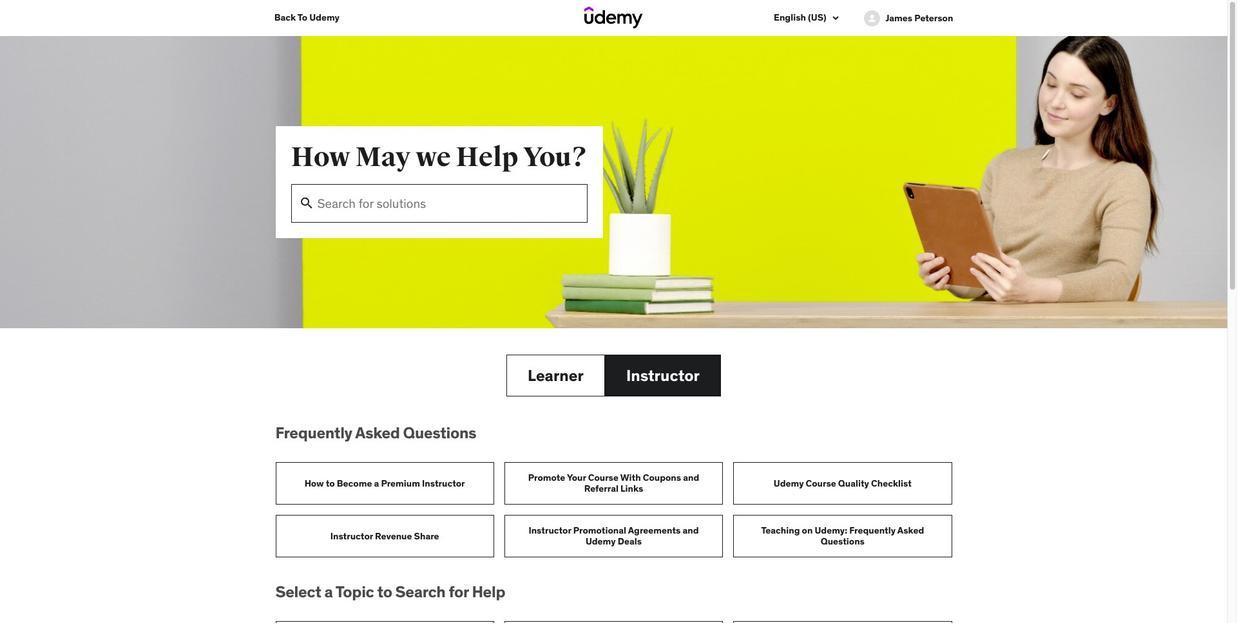 Task type: vqa. For each thing, say whether or not it's contained in the screenshot.
Udemy Business
no



Task type: describe. For each thing, give the bounding box(es) containing it.
none search field inside how may we help you? main content
[[291, 174, 588, 223]]

0 horizontal spatial a
[[324, 582, 333, 602]]

1 horizontal spatial course
[[806, 478, 836, 489]]

teaching
[[761, 525, 800, 537]]

course inside promote your course with coupons and referral links
[[588, 472, 618, 484]]

select a topic to search for help
[[275, 582, 505, 602]]

asked inside teaching on udemy: frequently asked questions
[[897, 525, 924, 537]]

how may we help you?
[[291, 141, 588, 174]]

a inside how to become a premium instructor "link"
[[374, 478, 379, 489]]

homepage banner image
[[0, 36, 1227, 329]]

to
[[298, 12, 307, 23]]

instructor for instructor promotional agreements and udemy deals
[[529, 525, 571, 537]]

back to udemy link
[[274, 0, 339, 35]]

0 horizontal spatial asked
[[355, 423, 400, 443]]

agreements
[[628, 525, 681, 537]]

topic
[[336, 582, 374, 602]]

0 vertical spatial help
[[456, 141, 518, 174]]

instructor promotional agreements and udemy deals
[[529, 525, 699, 548]]

1 vertical spatial udemy
[[774, 478, 804, 489]]

revenue
[[375, 531, 412, 542]]

0 vertical spatial udemy
[[309, 12, 339, 23]]

instructor revenue share link
[[275, 515, 494, 558]]

with
[[620, 472, 641, 484]]

james peterson image
[[864, 10, 880, 26]]

teaching on udemy: frequently asked questions link
[[733, 515, 952, 558]]

instructor for instructor revenue share
[[330, 531, 373, 542]]

frequently asked questions
[[275, 423, 476, 443]]

back to udemy
[[274, 12, 339, 23]]

instructor link
[[605, 355, 721, 397]]

english (us)
[[774, 12, 828, 23]]

share
[[414, 531, 439, 542]]

coupons
[[643, 472, 681, 484]]

how for how to become a premium instructor
[[305, 478, 324, 489]]

english (us) link
[[774, 12, 838, 25]]

to inside "link"
[[326, 478, 335, 489]]

quality
[[838, 478, 869, 489]]

how may we help you? main content
[[0, 36, 1227, 624]]



Task type: locate. For each thing, give the bounding box(es) containing it.
and inside promote your course with coupons and referral links
[[683, 472, 699, 484]]

a
[[374, 478, 379, 489], [324, 582, 333, 602]]

back
[[274, 12, 296, 23]]

0 horizontal spatial questions
[[403, 423, 476, 443]]

checklist
[[871, 478, 912, 489]]

1 vertical spatial help
[[472, 582, 505, 602]]

1 vertical spatial how
[[305, 478, 324, 489]]

udemy left deals
[[586, 536, 616, 548]]

0 horizontal spatial to
[[326, 478, 335, 489]]

to right topic
[[377, 582, 392, 602]]

your
[[567, 472, 586, 484]]

english
[[774, 12, 806, 23]]

help right we
[[456, 141, 518, 174]]

and right the agreements
[[683, 525, 699, 537]]

1 vertical spatial questions
[[821, 536, 865, 548]]

promote your course with coupons and referral links
[[528, 472, 699, 495]]

on
[[802, 525, 813, 537]]

asked up how to become a premium instructor on the bottom of page
[[355, 423, 400, 443]]

how left may
[[291, 141, 350, 174]]

a right become
[[374, 478, 379, 489]]

0 vertical spatial how
[[291, 141, 350, 174]]

select
[[275, 582, 321, 602]]

how for how may we help you?
[[291, 141, 350, 174]]

james
[[886, 12, 912, 24]]

2 horizontal spatial udemy
[[774, 478, 804, 489]]

udemy course quality checklist
[[774, 478, 912, 489]]

how inside "link"
[[305, 478, 324, 489]]

(us)
[[808, 12, 826, 23]]

udemy right to
[[309, 12, 339, 23]]

premium
[[381, 478, 420, 489]]

udemy inside instructor promotional agreements and udemy deals
[[586, 536, 616, 548]]

learner
[[528, 366, 584, 386]]

1 horizontal spatial frequently
[[849, 525, 896, 537]]

0 vertical spatial questions
[[403, 423, 476, 443]]

asked down checklist
[[897, 525, 924, 537]]

james peterson
[[886, 12, 953, 24]]

help
[[456, 141, 518, 174], [472, 582, 505, 602]]

become
[[337, 478, 372, 489]]

promote
[[528, 472, 565, 484]]

how to become a premium instructor link
[[275, 463, 494, 505]]

and
[[683, 472, 699, 484], [683, 525, 699, 537]]

questions inside teaching on udemy: frequently asked questions
[[821, 536, 865, 548]]

may
[[355, 141, 411, 174]]

how to become a premium instructor
[[305, 478, 465, 489]]

help right 'for'
[[472, 582, 505, 602]]

1 vertical spatial and
[[683, 525, 699, 537]]

udemy
[[309, 12, 339, 23], [774, 478, 804, 489], [586, 536, 616, 548]]

instructor for instructor
[[626, 366, 700, 386]]

1 vertical spatial a
[[324, 582, 333, 602]]

promotional
[[573, 525, 626, 537]]

and inside instructor promotional agreements and udemy deals
[[683, 525, 699, 537]]

0 horizontal spatial frequently
[[275, 423, 352, 443]]

udemy:
[[815, 525, 847, 537]]

we
[[416, 141, 451, 174]]

1 horizontal spatial a
[[374, 478, 379, 489]]

referral
[[584, 483, 618, 495]]

how left become
[[305, 478, 324, 489]]

to left become
[[326, 478, 335, 489]]

0 horizontal spatial udemy
[[309, 12, 339, 23]]

promote your course with coupons and referral links link
[[504, 463, 723, 505]]

Search search field
[[291, 184, 588, 223]]

for
[[449, 582, 469, 602]]

links
[[620, 483, 643, 495]]

1 vertical spatial frequently
[[849, 525, 896, 537]]

1 horizontal spatial to
[[377, 582, 392, 602]]

0 vertical spatial to
[[326, 478, 335, 489]]

1 vertical spatial to
[[377, 582, 392, 602]]

instructor
[[626, 366, 700, 386], [422, 478, 465, 489], [529, 525, 571, 537], [330, 531, 373, 542]]

0 vertical spatial asked
[[355, 423, 400, 443]]

0 vertical spatial a
[[374, 478, 379, 489]]

course left quality
[[806, 478, 836, 489]]

instructor revenue share
[[330, 531, 439, 542]]

0 horizontal spatial course
[[588, 472, 618, 484]]

instructor inside "link"
[[422, 478, 465, 489]]

questions
[[403, 423, 476, 443], [821, 536, 865, 548]]

1 horizontal spatial udemy
[[586, 536, 616, 548]]

course right your
[[588, 472, 618, 484]]

1 horizontal spatial asked
[[897, 525, 924, 537]]

peterson
[[914, 12, 953, 24]]

instructor promotional agreements and udemy deals link
[[504, 515, 723, 558]]

teaching on udemy: frequently asked questions
[[761, 525, 924, 548]]

a left topic
[[324, 582, 333, 602]]

how
[[291, 141, 350, 174], [305, 478, 324, 489]]

how may we help you? heading
[[291, 141, 588, 174]]

frequently inside teaching on udemy: frequently asked questions
[[849, 525, 896, 537]]

course
[[588, 472, 618, 484], [806, 478, 836, 489]]

asked
[[355, 423, 400, 443], [897, 525, 924, 537]]

0 vertical spatial frequently
[[275, 423, 352, 443]]

2 vertical spatial udemy
[[586, 536, 616, 548]]

deals
[[618, 536, 642, 548]]

learner link
[[506, 355, 605, 397]]

to
[[326, 478, 335, 489], [377, 582, 392, 602]]

1 vertical spatial asked
[[897, 525, 924, 537]]

questions right the on
[[821, 536, 865, 548]]

search
[[395, 582, 446, 602]]

1 horizontal spatial questions
[[821, 536, 865, 548]]

udemy course quality checklist link
[[733, 463, 952, 505]]

frequently
[[275, 423, 352, 443], [849, 525, 896, 537]]

0 vertical spatial and
[[683, 472, 699, 484]]

instructor inside instructor promotional agreements and udemy deals
[[529, 525, 571, 537]]

None search field
[[291, 174, 588, 223]]

you?
[[523, 141, 588, 174]]

udemy up teaching
[[774, 478, 804, 489]]

and right coupons
[[683, 472, 699, 484]]

questions up premium
[[403, 423, 476, 443]]



